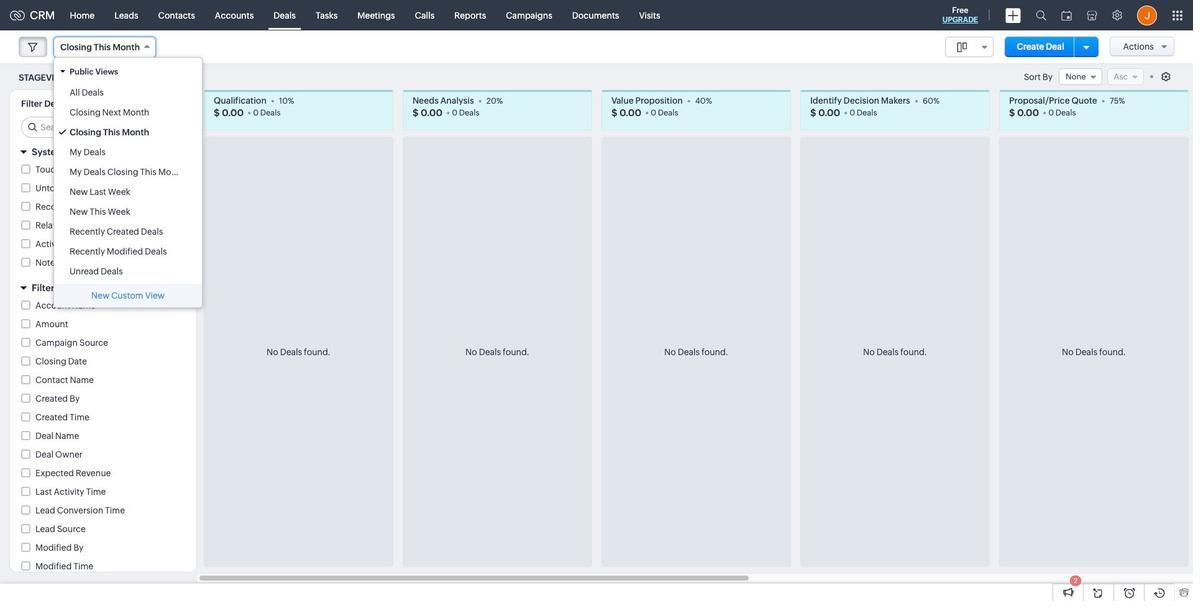 Task type: describe. For each thing, give the bounding box(es) containing it.
size image
[[957, 42, 967, 53]]

calendar image
[[1062, 10, 1072, 20]]

search element
[[1029, 0, 1054, 30]]

none field size
[[945, 37, 994, 57]]



Task type: vqa. For each thing, say whether or not it's contained in the screenshot.
Create Menu 'icon'
yes



Task type: locate. For each thing, give the bounding box(es) containing it.
profile element
[[1130, 0, 1165, 30]]

create menu image
[[1006, 8, 1021, 23]]

logo image
[[10, 10, 25, 20]]

Search text field
[[22, 117, 187, 137]]

search image
[[1036, 10, 1047, 21]]

None field
[[53, 37, 156, 58], [945, 37, 994, 57], [1059, 68, 1103, 85], [53, 37, 156, 58], [1059, 68, 1103, 85]]

create menu element
[[998, 0, 1029, 30]]

profile image
[[1138, 5, 1158, 25]]

region
[[54, 83, 202, 282]]



